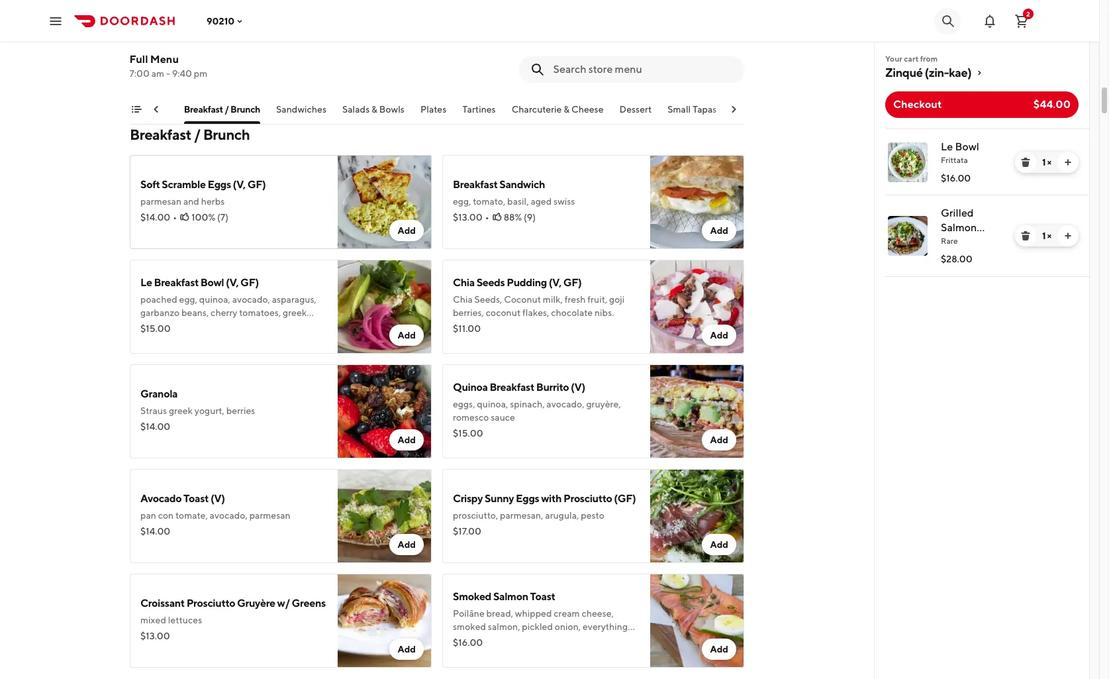 Task type: describe. For each thing, give the bounding box(es) containing it.
add button for smoked salmon toast
[[703, 639, 737, 660]]

breakfast inside le breakfast bowl (v, gf) poached egg, quinoa, avocado, asparagus, garbanzo beans, cherry tomatoes, greek yogurt
[[154, 276, 199, 289]]

zinqué (zin-kae) link
[[886, 65, 1079, 81]]

tartines
[[463, 104, 496, 115]]

flakes,
[[523, 307, 550, 318]]

small tapas button
[[668, 103, 718, 124]]

quinoa
[[453, 381, 488, 394]]

parmesan inside 'avocado toast (v) pan con tomate, avocado, parmesan $14.00'
[[250, 510, 291, 521]]

gruyère,
[[587, 399, 621, 409]]

(v) inside 'avocado toast (v) pan con tomate, avocado, parmesan $14.00'
[[211, 492, 225, 505]]

gf) for soft scramble eggs (v, gf)
[[248, 178, 266, 191]]

bowl inside le breakfast bowl (v, gf) poached egg, quinoa, avocado, asparagus, garbanzo beans, cherry tomatoes, greek yogurt
[[201, 276, 224, 289]]

add for granola
[[398, 435, 416, 445]]

spinach,
[[510, 399, 545, 409]]

0 horizontal spatial (v)
[[192, 23, 206, 36]]

toast inside 'avocado toast (v) pan con tomate, avocado, parmesan $14.00'
[[184, 492, 209, 505]]

90210 button
[[207, 16, 245, 26]]

tomate,
[[176, 510, 208, 521]]

1 vertical spatial brunch
[[203, 126, 250, 143]]

1 vertical spatial /
[[194, 126, 201, 143]]

aged
[[531, 196, 552, 207]]

spice
[[453, 635, 475, 645]]

and
[[183, 196, 199, 207]]

• for sandwich
[[486, 212, 489, 223]]

$14.00 inside granola straus greek yogurt, berries $14.00
[[140, 421, 170, 432]]

open menu image
[[48, 13, 64, 29]]

$13.00 inside croissant prosciutto gruyère w/ greens mixed lettuces $13.00
[[140, 631, 170, 641]]

am
[[152, 68, 165, 79]]

grilled salmon plate (gf) image
[[889, 216, 928, 256]]

toast inside smoked salmon toast poilâne bread, whipped cream cheese, smoked salmon, pickled onion, everything spice
[[530, 590, 556, 603]]

$17.00
[[453, 526, 482, 537]]

crispy sunny eggs with prosciutto (gf) prosciutto, parmesan, arugula, pesto $17.00
[[453, 492, 636, 537]]

$16.00 for le
[[942, 173, 972, 184]]

from
[[921, 54, 938, 64]]

show menu categories image
[[131, 104, 142, 115]]

sandwich
[[500, 178, 545, 191]]

poilâne
[[453, 608, 485, 619]]

(v, for bowl
[[226, 276, 239, 289]]

breakfast sandwich image
[[651, 155, 745, 249]]

-
[[167, 68, 171, 79]]

ice cream.
[[453, 34, 496, 45]]

parmesan,
[[500, 510, 544, 521]]

$16.00 for smoked
[[453, 637, 483, 648]]

nibs.
[[595, 307, 615, 318]]

add button for breakfast sandwich
[[703, 220, 737, 241]]

cheese
[[572, 104, 604, 115]]

0 vertical spatial breakfast / brunch
[[184, 104, 261, 115]]

2
[[1027, 10, 1031, 18]]

add button for crispy sunny eggs with prosciutto (gf)
[[703, 534, 737, 555]]

seeds
[[477, 276, 505, 289]]

add button for granola
[[390, 429, 424, 451]]

tapas
[[693, 104, 718, 115]]

granola image
[[338, 364, 432, 459]]

tomato,
[[473, 196, 506, 207]]

greens
[[292, 597, 326, 610]]

beans,
[[182, 307, 209, 318]]

2 chia from the top
[[453, 294, 473, 305]]

sauce
[[491, 412, 515, 423]]

smoked salmon toast poilâne bread, whipped cream cheese, smoked salmon, pickled onion, everything spice
[[453, 590, 628, 645]]

soft scramble eggs (v, gf) parmesan and herbs
[[140, 178, 266, 207]]

Item Search search field
[[554, 62, 734, 77]]

$14.00 inside 'avocado toast (v) pan con tomate, avocado, parmesan $14.00'
[[140, 526, 170, 537]]

$4.00
[[140, 44, 167, 54]]

madeleine
[[140, 23, 190, 36]]

add for chia seeds pudding (v, gf)
[[711, 330, 729, 341]]

le bowl image
[[889, 142, 928, 182]]

avocado, inside le breakfast bowl (v, gf) poached egg, quinoa, avocado, asparagus, garbanzo beans, cherry tomatoes, greek yogurt
[[232, 294, 270, 305]]

add for soft scramble eggs (v, gf)
[[398, 225, 416, 236]]

scramble
[[162, 178, 206, 191]]

0 vertical spatial brunch
[[231, 104, 261, 115]]

avocado
[[140, 492, 182, 505]]

seeds,
[[475, 294, 503, 305]]

scroll menu navigation right image
[[729, 104, 739, 115]]

crispy sunny eggs with prosciutto (gf) image
[[651, 469, 745, 563]]

small
[[668, 104, 692, 115]]

1 for grilled salmon plate (gf)
[[1043, 231, 1046, 241]]

grilled salmon plate (gf)
[[942, 207, 991, 248]]

le for le bowl
[[942, 140, 954, 153]]

straus
[[140, 406, 167, 416]]

croissant prosciutto gruyère w/ greens image
[[338, 574, 432, 668]]

eggs for scramble
[[208, 178, 231, 191]]

eggs,
[[453, 399, 475, 409]]

cheese,
[[582, 608, 614, 619]]

$13.00 •
[[453, 212, 489, 223]]

basil,
[[508, 196, 529, 207]]

(v, for eggs
[[233, 178, 246, 191]]

& for charcuterie
[[564, 104, 570, 115]]

breakfast inside 'breakfast sandwich egg, tomato, basil, aged swiss'
[[453, 178, 498, 191]]

small tapas
[[668, 104, 718, 115]]

100%
[[192, 212, 216, 223]]

milk,
[[543, 294, 563, 305]]

× for grilled salmon plate (gf)
[[1048, 231, 1052, 241]]

notification bell image
[[983, 13, 999, 29]]

1 for le bowl
[[1043, 157, 1046, 168]]

(v, for pudding
[[549, 276, 562, 289]]

cream
[[554, 608, 580, 619]]

dessert
[[620, 104, 652, 115]]

yogurt
[[140, 321, 168, 331]]

$15.00 inside quinoa breakfast burrito (v) eggs, quinoa, spinach, avocado, gruyère, romesco sauce $15.00
[[453, 428, 483, 439]]

add button for quinoa breakfast burrito (v)
[[703, 429, 737, 451]]

soft
[[140, 178, 160, 191]]

add for croissant prosciutto gruyère w/ greens
[[398, 644, 416, 655]]

remove item from cart image
[[1021, 231, 1032, 241]]

2 items, open order cart image
[[1014, 13, 1030, 29]]

pastries
[[135, 104, 168, 115]]

con
[[158, 510, 174, 521]]

everything
[[583, 622, 628, 632]]

• for scramble
[[173, 212, 177, 223]]

1 × for le bowl
[[1043, 157, 1052, 168]]

add for avocado toast (v)
[[398, 539, 416, 550]]

add button for croissant prosciutto gruyère w/ greens
[[390, 639, 424, 660]]

pesto
[[581, 510, 605, 521]]

1 vertical spatial breakfast / brunch
[[130, 126, 250, 143]]

whipped
[[515, 608, 552, 619]]

burrito
[[537, 381, 569, 394]]

madeleine (v) image
[[338, 0, 432, 87]]

frittata
[[942, 155, 969, 165]]

cream.
[[468, 34, 496, 45]]

avocado toast (v) image
[[338, 469, 432, 563]]

quinoa, inside le breakfast bowl (v, gf) poached egg, quinoa, avocado, asparagus, garbanzo beans, cherry tomatoes, greek yogurt
[[199, 294, 231, 305]]

(7)
[[217, 212, 229, 223]]

asparagus,
[[272, 294, 317, 305]]

(gf) inside crispy sunny eggs with prosciutto (gf) prosciutto, parmesan, arugula, pesto $17.00
[[614, 492, 636, 505]]

egg, inside 'breakfast sandwich egg, tomato, basil, aged swiss'
[[453, 196, 471, 207]]

sandwiches
[[277, 104, 327, 115]]

egg, inside le breakfast bowl (v, gf) poached egg, quinoa, avocado, asparagus, garbanzo beans, cherry tomatoes, greek yogurt
[[179, 294, 197, 305]]

romesco
[[453, 412, 489, 423]]

sharing
[[733, 104, 766, 115]]

salads & bowls button
[[343, 103, 405, 124]]

1 chia from the top
[[453, 276, 475, 289]]

add one to cart image
[[1063, 231, 1074, 241]]

checkout
[[894, 98, 943, 111]]

avocado, inside 'avocado toast (v) pan con tomate, avocado, parmesan $14.00'
[[210, 510, 248, 521]]

pear tart image
[[651, 0, 745, 87]]

quinoa breakfast burrito (v) eggs, quinoa, spinach, avocado, gruyère, romesco sauce $15.00
[[453, 381, 621, 439]]

smoked salmon toast image
[[651, 574, 745, 668]]

le breakfast bowl (v, gf) image
[[338, 260, 432, 354]]

swiss
[[554, 196, 575, 207]]

gf) for chia seeds pudding (v, gf)
[[564, 276, 582, 289]]

greek inside granola straus greek yogurt, berries $14.00
[[169, 406, 193, 416]]

smoked
[[453, 590, 492, 603]]



Task type: locate. For each thing, give the bounding box(es) containing it.
breakfast / brunch down pm
[[184, 104, 261, 115]]

zinqué
[[886, 66, 923, 80]]

1 horizontal spatial $15.00
[[453, 428, 483, 439]]

prosciutto
[[564, 492, 613, 505], [187, 597, 235, 610]]

bowl up frittata
[[956, 140, 980, 153]]

prosciutto inside crispy sunny eggs with prosciutto (gf) prosciutto, parmesan, arugula, pesto $17.00
[[564, 492, 613, 505]]

0 vertical spatial chia
[[453, 276, 475, 289]]

salads
[[343, 104, 370, 115]]

full
[[130, 53, 148, 66]]

breakfast up tomato,
[[453, 178, 498, 191]]

gf) inside le breakfast bowl (v, gf) poached egg, quinoa, avocado, asparagus, garbanzo beans, cherry tomatoes, greek yogurt
[[241, 276, 259, 289]]

1 vertical spatial toast
[[530, 590, 556, 603]]

1 • from the left
[[173, 212, 177, 223]]

mixed
[[140, 615, 166, 625]]

90210
[[207, 16, 235, 26]]

0 horizontal spatial salmon
[[494, 590, 529, 603]]

1 right remove item from cart image
[[1043, 157, 1046, 168]]

breakfast sandwich egg, tomato, basil, aged swiss
[[453, 178, 575, 207]]

add one to cart image
[[1063, 157, 1074, 168]]

sharing button
[[733, 103, 766, 124]]

1 vertical spatial (v)
[[571, 381, 586, 394]]

breakfast / brunch down scroll menu navigation left "icon"
[[130, 126, 250, 143]]

1 ×
[[1043, 157, 1052, 168], [1043, 231, 1052, 241]]

0 vertical spatial ×
[[1048, 157, 1052, 168]]

0 vertical spatial $14.00
[[140, 212, 170, 223]]

9:40
[[172, 68, 192, 79]]

eggs inside crispy sunny eggs with prosciutto (gf) prosciutto, parmesan, arugula, pesto $17.00
[[516, 492, 540, 505]]

$15.00
[[140, 323, 171, 334], [453, 428, 483, 439]]

1 horizontal spatial &
[[564, 104, 570, 115]]

charcuterie & cheese
[[512, 104, 604, 115]]

$11.00
[[453, 323, 481, 334]]

100% (7)
[[192, 212, 229, 223]]

2 1 × from the top
[[1043, 231, 1052, 241]]

berries,
[[453, 307, 484, 318]]

gruyère
[[237, 597, 275, 610]]

0 vertical spatial 1
[[1043, 157, 1046, 168]]

$16.00 down smoked
[[453, 637, 483, 648]]

(v) left 90210
[[192, 23, 206, 36]]

greek inside le breakfast bowl (v, gf) poached egg, quinoa, avocado, asparagus, garbanzo beans, cherry tomatoes, greek yogurt
[[283, 307, 307, 318]]

list
[[875, 129, 1090, 277]]

breakfast down pastries 'button'
[[130, 126, 191, 143]]

chocolate
[[551, 307, 593, 318]]

brunch
[[231, 104, 261, 115], [203, 126, 250, 143]]

tartines button
[[463, 103, 496, 124]]

breakfast up "spinach," on the bottom left of page
[[490, 381, 535, 394]]

avocado, down burrito
[[547, 399, 585, 409]]

zinqué (zin-kae)
[[886, 66, 972, 80]]

1 horizontal spatial salmon
[[942, 221, 978, 234]]

avocado, right tomate,
[[210, 510, 248, 521]]

breakfast up poached
[[154, 276, 199, 289]]

add for breakfast sandwich
[[711, 225, 729, 236]]

yogurt,
[[195, 406, 225, 416]]

le up frittata
[[942, 140, 954, 153]]

toast
[[184, 492, 209, 505], [530, 590, 556, 603]]

2 $14.00 from the top
[[140, 421, 170, 432]]

0 vertical spatial parmesan
[[140, 196, 182, 207]]

$13.00 down mixed
[[140, 631, 170, 641]]

fresh
[[565, 294, 586, 305]]

2 × from the top
[[1048, 231, 1052, 241]]

$16.00
[[942, 173, 972, 184], [453, 637, 483, 648]]

bowl inside le bowl frittata
[[956, 140, 980, 153]]

2 • from the left
[[486, 212, 489, 223]]

0 vertical spatial egg,
[[453, 196, 471, 207]]

1 vertical spatial egg,
[[179, 294, 197, 305]]

quinoa breakfast burrito (v) image
[[651, 364, 745, 459]]

greek down asparagus,
[[283, 307, 307, 318]]

1 horizontal spatial (v)
[[211, 492, 225, 505]]

pastries button
[[135, 103, 168, 124]]

0 vertical spatial prosciutto
[[564, 492, 613, 505]]

add for smoked salmon toast
[[711, 644, 729, 655]]

grilled
[[942, 207, 974, 219]]

le up poached
[[140, 276, 152, 289]]

eggs up herbs on the left of the page
[[208, 178, 231, 191]]

$14.00 down "soft"
[[140, 212, 170, 223]]

1 vertical spatial quinoa,
[[477, 399, 508, 409]]

quinoa, up sauce
[[477, 399, 508, 409]]

fruit,
[[588, 294, 608, 305]]

0 horizontal spatial toast
[[184, 492, 209, 505]]

le for le breakfast bowl (v, gf)
[[140, 276, 152, 289]]

(v, inside chia seeds pudding (v, gf) chia seeds, coconut milk, fresh fruit, goji berries, coconut flakes, chocolate nibs. $11.00
[[549, 276, 562, 289]]

bowl up "cherry"
[[201, 276, 224, 289]]

chia seeds pudding (v, gf) chia seeds, coconut milk, fresh fruit, goji berries, coconut flakes, chocolate nibs. $11.00
[[453, 276, 625, 334]]

1 × from the top
[[1048, 157, 1052, 168]]

charcuterie
[[512, 104, 563, 115]]

1 vertical spatial (gf)
[[614, 492, 636, 505]]

gf) inside chia seeds pudding (v, gf) chia seeds, coconut milk, fresh fruit, goji berries, coconut flakes, chocolate nibs. $11.00
[[564, 276, 582, 289]]

1 1 × from the top
[[1043, 157, 1052, 168]]

$14.00 down pan
[[140, 526, 170, 537]]

add for quinoa breakfast burrito (v)
[[711, 435, 729, 445]]

(v, inside soft scramble eggs (v, gf) parmesan and herbs
[[233, 178, 246, 191]]

0 vertical spatial bowl
[[956, 140, 980, 153]]

0 horizontal spatial $15.00
[[140, 323, 171, 334]]

1 vertical spatial greek
[[169, 406, 193, 416]]

0 horizontal spatial eggs
[[208, 178, 231, 191]]

coconut
[[504, 294, 541, 305]]

dessert button
[[620, 103, 652, 124]]

0 vertical spatial $13.00
[[453, 212, 483, 223]]

2 vertical spatial (v)
[[211, 492, 225, 505]]

0 vertical spatial salmon
[[942, 221, 978, 234]]

1 vertical spatial salmon
[[494, 590, 529, 603]]

toast up tomate,
[[184, 492, 209, 505]]

(v) right the avocado at the bottom
[[211, 492, 225, 505]]

eggs inside soft scramble eggs (v, gf) parmesan and herbs
[[208, 178, 231, 191]]

salads & bowls
[[343, 104, 405, 115]]

egg,
[[453, 196, 471, 207], [179, 294, 197, 305]]

1 horizontal spatial quinoa,
[[477, 399, 508, 409]]

$13.00 down tomato,
[[453, 212, 483, 223]]

poached
[[140, 294, 177, 305]]

0 vertical spatial (v)
[[192, 23, 206, 36]]

charcuterie & cheese button
[[512, 103, 604, 124]]

1 × for grilled salmon plate (gf)
[[1043, 231, 1052, 241]]

1 horizontal spatial prosciutto
[[564, 492, 613, 505]]

1 vertical spatial le
[[140, 276, 152, 289]]

add for le breakfast bowl (v, gf)
[[398, 330, 416, 341]]

0 vertical spatial $16.00
[[942, 173, 972, 184]]

0 vertical spatial toast
[[184, 492, 209, 505]]

eggs for sunny
[[516, 492, 540, 505]]

add for crispy sunny eggs with prosciutto (gf)
[[711, 539, 729, 550]]

add button for le breakfast bowl (v, gf)
[[390, 325, 424, 346]]

granola
[[140, 388, 178, 400]]

le breakfast bowl (v, gf) poached egg, quinoa, avocado, asparagus, garbanzo beans, cherry tomatoes, greek yogurt
[[140, 276, 317, 331]]

pickled
[[522, 622, 553, 632]]

0 vertical spatial 1 ×
[[1043, 157, 1052, 168]]

quinoa, inside quinoa breakfast burrito (v) eggs, quinoa, spinach, avocado, gruyère, romesco sauce $15.00
[[477, 399, 508, 409]]

le inside le bowl frittata
[[942, 140, 954, 153]]

1 vertical spatial $14.00
[[140, 421, 170, 432]]

crispy
[[453, 492, 483, 505]]

prosciutto inside croissant prosciutto gruyère w/ greens mixed lettuces $13.00
[[187, 597, 235, 610]]

0 horizontal spatial egg,
[[179, 294, 197, 305]]

1 vertical spatial bowl
[[201, 276, 224, 289]]

0 horizontal spatial •
[[173, 212, 177, 223]]

0 horizontal spatial &
[[372, 104, 378, 115]]

0 vertical spatial greek
[[283, 307, 307, 318]]

0 horizontal spatial bowl
[[201, 276, 224, 289]]

0 vertical spatial avocado,
[[232, 294, 270, 305]]

eggs
[[208, 178, 231, 191], [516, 492, 540, 505]]

with
[[541, 492, 562, 505]]

arugula,
[[546, 510, 579, 521]]

1 vertical spatial chia
[[453, 294, 473, 305]]

egg, up beans,
[[179, 294, 197, 305]]

cherry
[[211, 307, 238, 318]]

1 vertical spatial $13.00
[[140, 631, 170, 641]]

brunch up soft scramble eggs (v, gf) parmesan and herbs
[[203, 126, 250, 143]]

salmon for toast
[[494, 590, 529, 603]]

2 1 from the top
[[1043, 231, 1046, 241]]

1 horizontal spatial bowl
[[956, 140, 980, 153]]

prosciutto up the pesto on the right
[[564, 492, 613, 505]]

avocado, up tomatoes,
[[232, 294, 270, 305]]

$15.00 down garbanzo
[[140, 323, 171, 334]]

1 right remove item from cart icon
[[1043, 231, 1046, 241]]

salmon up bread,
[[494, 590, 529, 603]]

× left add one to cart image at top right
[[1048, 231, 1052, 241]]

1 × right remove item from cart icon
[[1043, 231, 1052, 241]]

salmon for plate
[[942, 221, 978, 234]]

add button for avocado toast (v)
[[390, 534, 424, 555]]

sunny
[[485, 492, 514, 505]]

1 1 from the top
[[1043, 157, 1046, 168]]

1 vertical spatial ×
[[1048, 231, 1052, 241]]

(9)
[[524, 212, 536, 223]]

0 horizontal spatial greek
[[169, 406, 193, 416]]

1 vertical spatial 1
[[1043, 231, 1046, 241]]

0 vertical spatial $15.00
[[140, 323, 171, 334]]

salmon down grilled
[[942, 221, 978, 234]]

gf)
[[248, 178, 266, 191], [241, 276, 259, 289], [564, 276, 582, 289]]

gf) inside soft scramble eggs (v, gf) parmesan and herbs
[[248, 178, 266, 191]]

1 $14.00 from the top
[[140, 212, 170, 223]]

add button for chia seeds pudding (v, gf)
[[703, 325, 737, 346]]

×
[[1048, 157, 1052, 168], [1048, 231, 1052, 241]]

1 horizontal spatial eggs
[[516, 492, 540, 505]]

chia left seeds
[[453, 276, 475, 289]]

0 horizontal spatial $13.00
[[140, 631, 170, 641]]

breakfast inside quinoa breakfast burrito (v) eggs, quinoa, spinach, avocado, gruyère, romesco sauce $15.00
[[490, 381, 535, 394]]

(gf)
[[969, 236, 991, 248], [614, 492, 636, 505]]

• down tomato,
[[486, 212, 489, 223]]

• left 100%
[[173, 212, 177, 223]]

88% (9)
[[504, 212, 536, 223]]

$14.00 down straus
[[140, 421, 170, 432]]

$14.00 •
[[140, 212, 177, 223]]

0 horizontal spatial le
[[140, 276, 152, 289]]

egg, up $13.00 •
[[453, 196, 471, 207]]

2 vertical spatial avocado,
[[210, 510, 248, 521]]

madeleine (v)
[[140, 23, 206, 36]]

gf) for le breakfast bowl (v, gf)
[[241, 276, 259, 289]]

1 horizontal spatial $13.00
[[453, 212, 483, 223]]

1 vertical spatial avocado,
[[547, 399, 585, 409]]

0 vertical spatial eggs
[[208, 178, 231, 191]]

1 vertical spatial parmesan
[[250, 510, 291, 521]]

avocado toast (v) pan con tomate, avocado, parmesan $14.00
[[140, 492, 291, 537]]

(gf) inside grilled salmon plate (gf)
[[969, 236, 991, 248]]

0 horizontal spatial parmesan
[[140, 196, 182, 207]]

7:00
[[130, 68, 150, 79]]

& left bowls
[[372, 104, 378, 115]]

$16.00 down frittata
[[942, 173, 972, 184]]

1 horizontal spatial •
[[486, 212, 489, 223]]

2 horizontal spatial (v)
[[571, 381, 586, 394]]

w/
[[277, 597, 290, 610]]

1 vertical spatial $15.00
[[453, 428, 483, 439]]

2 vertical spatial $14.00
[[140, 526, 170, 537]]

granola straus greek yogurt, berries $14.00
[[140, 388, 255, 432]]

prosciutto,
[[453, 510, 498, 521]]

1 horizontal spatial /
[[225, 104, 229, 115]]

$15.00 down romesco on the bottom left of page
[[453, 428, 483, 439]]

plates button
[[421, 103, 447, 124]]

$44.00
[[1034, 98, 1071, 111]]

0 vertical spatial /
[[225, 104, 229, 115]]

salmon,
[[488, 622, 521, 632]]

ice
[[453, 34, 466, 45]]

add
[[398, 225, 416, 236], [711, 225, 729, 236], [398, 330, 416, 341], [711, 330, 729, 341], [398, 435, 416, 445], [711, 435, 729, 445], [398, 539, 416, 550], [711, 539, 729, 550], [398, 644, 416, 655], [711, 644, 729, 655]]

1 vertical spatial prosciutto
[[187, 597, 235, 610]]

0 horizontal spatial prosciutto
[[187, 597, 235, 610]]

tomatoes,
[[239, 307, 281, 318]]

(v, inside le breakfast bowl (v, gf) poached egg, quinoa, avocado, asparagus, garbanzo beans, cherry tomatoes, greek yogurt
[[226, 276, 239, 289]]

& left cheese
[[564, 104, 570, 115]]

1 × right remove item from cart image
[[1043, 157, 1052, 168]]

1 & from the left
[[372, 104, 378, 115]]

3 $14.00 from the top
[[140, 526, 170, 537]]

breakfast down pm
[[184, 104, 223, 115]]

1 horizontal spatial egg,
[[453, 196, 471, 207]]

1 horizontal spatial greek
[[283, 307, 307, 318]]

eggs up parmesan,
[[516, 492, 540, 505]]

scroll menu navigation left image
[[151, 104, 162, 115]]

add button for soft scramble eggs (v, gf)
[[390, 220, 424, 241]]

0 vertical spatial (gf)
[[969, 236, 991, 248]]

1 horizontal spatial (gf)
[[969, 236, 991, 248]]

0 horizontal spatial quinoa,
[[199, 294, 231, 305]]

plate
[[942, 236, 967, 248]]

× left add one to cart icon
[[1048, 157, 1052, 168]]

1 horizontal spatial toast
[[530, 590, 556, 603]]

greek right straus
[[169, 406, 193, 416]]

0 vertical spatial quinoa,
[[199, 294, 231, 305]]

avocado,
[[232, 294, 270, 305], [547, 399, 585, 409], [210, 510, 248, 521]]

0 horizontal spatial (gf)
[[614, 492, 636, 505]]

1 vertical spatial 1 ×
[[1043, 231, 1052, 241]]

2 button
[[1009, 8, 1036, 34]]

chia up berries,
[[453, 294, 473, 305]]

soft scramble eggs (v, gf) image
[[338, 155, 432, 249]]

croissant prosciutto gruyère w/ greens mixed lettuces $13.00
[[140, 597, 326, 641]]

salmon inside smoked salmon toast poilâne bread, whipped cream cheese, smoked salmon, pickled onion, everything spice
[[494, 590, 529, 603]]

garbanzo
[[140, 307, 180, 318]]

pudding
[[507, 276, 547, 289]]

your
[[886, 54, 903, 64]]

pan
[[140, 510, 156, 521]]

1 vertical spatial $16.00
[[453, 637, 483, 648]]

0 horizontal spatial $16.00
[[453, 637, 483, 648]]

plates
[[421, 104, 447, 115]]

avocado, inside quinoa breakfast burrito (v) eggs, quinoa, spinach, avocado, gruyère, romesco sauce $15.00
[[547, 399, 585, 409]]

bowls
[[380, 104, 405, 115]]

1 horizontal spatial parmesan
[[250, 510, 291, 521]]

0 horizontal spatial /
[[194, 126, 201, 143]]

le inside le breakfast bowl (v, gf) poached egg, quinoa, avocado, asparagus, garbanzo beans, cherry tomatoes, greek yogurt
[[140, 276, 152, 289]]

1 horizontal spatial $16.00
[[942, 173, 972, 184]]

brunch left sandwiches
[[231, 104, 261, 115]]

parmesan inside soft scramble eggs (v, gf) parmesan and herbs
[[140, 196, 182, 207]]

chia seeds pudding (v, gf) image
[[651, 260, 745, 354]]

× for le bowl
[[1048, 157, 1052, 168]]

le bowl frittata
[[942, 140, 980, 165]]

toast up whipped
[[530, 590, 556, 603]]

0 vertical spatial le
[[942, 140, 954, 153]]

sandwiches button
[[277, 103, 327, 124]]

1 horizontal spatial le
[[942, 140, 954, 153]]

rare
[[942, 236, 959, 246]]

2 & from the left
[[564, 104, 570, 115]]

•
[[173, 212, 177, 223], [486, 212, 489, 223]]

prosciutto up lettuces in the bottom left of the page
[[187, 597, 235, 610]]

remove item from cart image
[[1021, 157, 1032, 168]]

& for salads
[[372, 104, 378, 115]]

(v) inside quinoa breakfast burrito (v) eggs, quinoa, spinach, avocado, gruyère, romesco sauce $15.00
[[571, 381, 586, 394]]

1 vertical spatial eggs
[[516, 492, 540, 505]]

your cart from
[[886, 54, 938, 64]]

list containing le bowl
[[875, 129, 1090, 277]]

(v) right burrito
[[571, 381, 586, 394]]

quinoa, up "cherry"
[[199, 294, 231, 305]]

salmon inside grilled salmon plate (gf)
[[942, 221, 978, 234]]

coconut
[[486, 307, 521, 318]]



Task type: vqa. For each thing, say whether or not it's contained in the screenshot.
first BEVERAGES from the right
no



